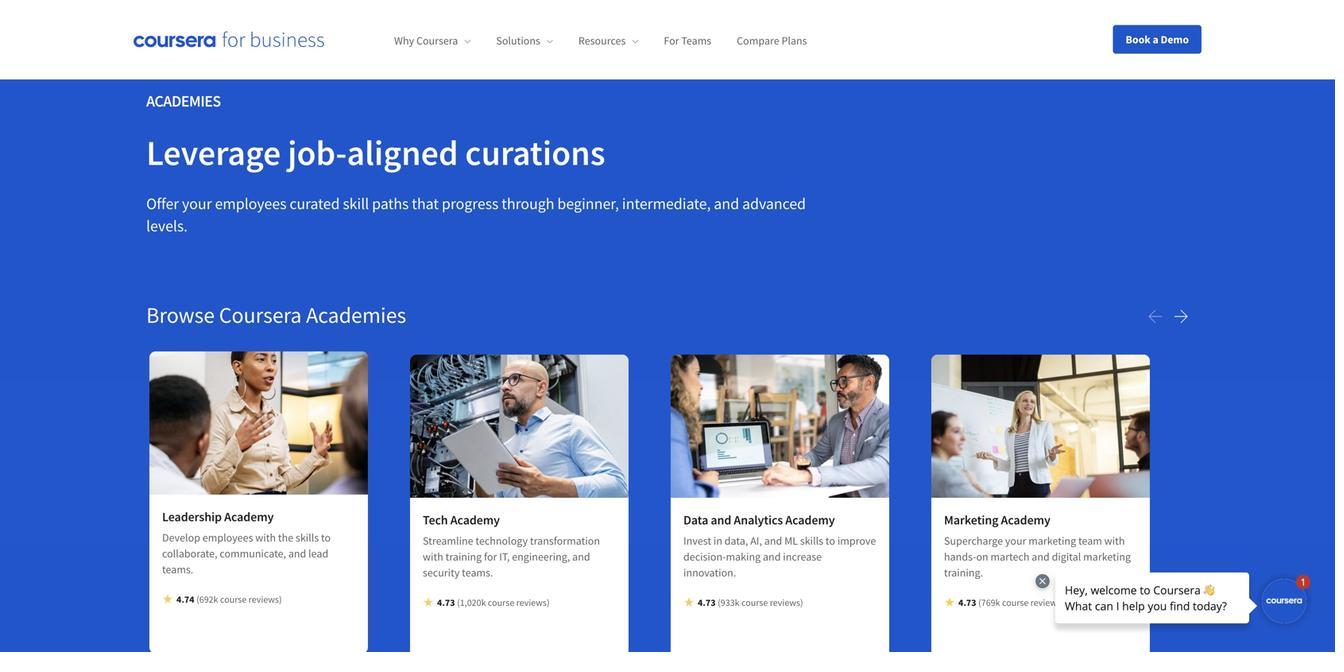 Task type: describe. For each thing, give the bounding box(es) containing it.
4.73 ( 1,020k course reviews )
[[437, 596, 550, 609]]

digital
[[1052, 549, 1082, 564]]

for
[[664, 34, 679, 48]]

collaborate,
[[162, 546, 218, 560]]

1 vertical spatial marketing
[[1084, 549, 1132, 564]]

levels.
[[146, 216, 188, 236]]

solutions
[[496, 34, 541, 48]]

692k
[[199, 593, 218, 605]]

and right the ai,
[[765, 533, 783, 548]]

with inside marketing academy supercharge your marketing team with hands-on martech and digital marketing training.
[[1105, 533, 1126, 548]]

to inside "data and analytics academy invest in data, ai, and ml skills to improve decision-making and increase innovation."
[[826, 533, 836, 548]]

ml
[[785, 533, 798, 548]]

browse
[[146, 301, 215, 329]]

beginner,
[[558, 193, 619, 213]]

on
[[977, 549, 989, 564]]

it,
[[500, 549, 510, 564]]

your inside the offer your employees curated skill paths that progress through beginner, intermediate, and advanced levels.
[[182, 193, 212, 213]]

and inside tech academy streamline technology transformation with training for it, engineering, and security teams.
[[573, 549, 591, 564]]

compare plans
[[737, 34, 808, 48]]

invest
[[684, 533, 712, 548]]

employees inside the leadership academy develop employees with the skills to collaborate, communicate, and lead teams.
[[203, 530, 253, 545]]

for
[[484, 549, 497, 564]]

compare plans link
[[737, 34, 808, 48]]

and up in
[[711, 512, 732, 528]]

skill
[[343, 193, 369, 213]]

data,
[[725, 533, 749, 548]]

skills inside "data and analytics academy invest in data, ai, and ml skills to improve decision-making and increase innovation."
[[801, 533, 824, 548]]

offer your employees curated skill paths that progress through beginner, intermediate, and advanced levels.
[[146, 193, 806, 236]]

1 horizontal spatial academies
[[306, 301, 406, 329]]

why coursera link
[[394, 34, 471, 48]]

933k
[[721, 596, 740, 609]]

teams
[[682, 34, 712, 48]]

martech
[[991, 549, 1030, 564]]

for teams link
[[664, 34, 712, 48]]

0 horizontal spatial academies
[[146, 91, 221, 111]]

academy for tech academy
[[451, 512, 500, 528]]

4.74
[[177, 593, 195, 605]]

improve
[[838, 533, 877, 548]]

resources link
[[579, 34, 639, 48]]

innovation.
[[684, 565, 737, 580]]

security
[[423, 565, 460, 580]]

book a demo
[[1126, 32, 1190, 47]]

training.
[[945, 565, 984, 580]]

) for employees
[[279, 593, 282, 605]]

plans
[[782, 34, 808, 48]]

skills inside the leadership academy develop employees with the skills to collaborate, communicate, and lead teams.
[[296, 530, 319, 545]]

course for academy
[[742, 596, 768, 609]]

team
[[1079, 533, 1103, 548]]

and inside the leadership academy develop employees with the skills to collaborate, communicate, and lead teams.
[[289, 546, 306, 560]]

marketing academy supercharge your marketing team with hands-on martech and digital marketing training.
[[945, 512, 1132, 580]]

aligned
[[347, 130, 458, 174]]

offer
[[146, 193, 179, 213]]

develop
[[162, 530, 200, 545]]

leverage
[[146, 130, 281, 174]]

( for develop
[[196, 593, 199, 605]]

progress
[[442, 193, 499, 213]]

job-
[[288, 130, 347, 174]]

leadership
[[162, 509, 222, 525]]

data and analytics academy invest in data, ai, and ml skills to improve decision-making and increase innovation.
[[684, 512, 877, 580]]

solutions link
[[496, 34, 553, 48]]

reviews for academy
[[770, 596, 801, 609]]

and inside the offer your employees curated skill paths that progress through beginner, intermediate, and advanced levels.
[[714, 193, 740, 213]]

transformation
[[530, 533, 600, 548]]

communicate,
[[220, 546, 286, 560]]

book
[[1126, 32, 1151, 47]]

a
[[1153, 32, 1159, 47]]

streamline
[[423, 533, 474, 548]]

1,020k
[[460, 596, 486, 609]]

in
[[714, 533, 723, 548]]

lead
[[309, 546, 329, 560]]

teams. for tech academy
[[462, 565, 493, 580]]

tech academy streamline technology transformation with training for it, engineering, and security teams.
[[423, 512, 600, 580]]

analytics
[[734, 512, 783, 528]]

769k
[[982, 596, 1001, 609]]



Task type: locate. For each thing, give the bounding box(es) containing it.
academy inside "data and analytics academy invest in data, ai, and ml skills to improve decision-making and increase innovation."
[[786, 512, 835, 528]]

teams. down for
[[462, 565, 493, 580]]

1 vertical spatial coursera
[[219, 301, 302, 329]]

teams.
[[162, 562, 193, 576], [462, 565, 493, 580]]

( for analytics
[[718, 596, 721, 609]]

4.73 left 769k at the right
[[959, 596, 977, 609]]

increase
[[783, 549, 822, 564]]

and right making
[[763, 549, 781, 564]]

marketing
[[1029, 533, 1077, 548], [1084, 549, 1132, 564]]

academy for marketing academy
[[1002, 512, 1051, 528]]

0 horizontal spatial 4.73
[[437, 596, 455, 609]]

( down innovation.
[[718, 596, 721, 609]]

academy for leadership academy
[[224, 509, 274, 525]]

paths
[[372, 193, 409, 213]]

1 horizontal spatial with
[[423, 549, 444, 564]]

0 horizontal spatial with
[[255, 530, 276, 545]]

advanced
[[743, 193, 806, 213]]

( for supercharge
[[979, 596, 982, 609]]

reviews down increase
[[770, 596, 801, 609]]

4.73
[[437, 596, 455, 609], [698, 596, 716, 609], [959, 596, 977, 609]]

reviews for employees
[[249, 593, 279, 605]]

reviews for your
[[1031, 596, 1062, 609]]

0 horizontal spatial marketing
[[1029, 533, 1077, 548]]

why
[[394, 34, 414, 48]]

4.74 ( 692k course reviews )
[[177, 593, 282, 605]]

2 horizontal spatial )
[[801, 596, 804, 609]]

teams. for leadership academy
[[162, 562, 193, 576]]

academy up martech
[[1002, 512, 1051, 528]]

0 vertical spatial coursera
[[417, 34, 458, 48]]

) for technology
[[547, 596, 550, 609]]

and down the
[[289, 546, 306, 560]]

your right offer
[[182, 193, 212, 213]]

for teams
[[664, 34, 712, 48]]

course
[[220, 593, 247, 605], [488, 596, 515, 609], [742, 596, 768, 609], [1003, 596, 1029, 609]]

supercharge
[[945, 533, 1004, 548]]

(
[[196, 593, 199, 605], [457, 596, 460, 609], [718, 596, 721, 609], [979, 596, 982, 609]]

that
[[412, 193, 439, 213]]

0 horizontal spatial )
[[279, 593, 282, 605]]

course for your
[[1003, 596, 1029, 609]]

1 horizontal spatial to
[[826, 533, 836, 548]]

coursera for browse
[[219, 301, 302, 329]]

and down transformation
[[573, 549, 591, 564]]

4.73 left 1,020k
[[437, 596, 455, 609]]

teams. inside the leadership academy develop employees with the skills to collaborate, communicate, and lead teams.
[[162, 562, 193, 576]]

data
[[684, 512, 709, 528]]

1 vertical spatial employees
[[203, 530, 253, 545]]

to left 'improve'
[[826, 533, 836, 548]]

compare
[[737, 34, 780, 48]]

academy inside marketing academy supercharge your marketing team with hands-on martech and digital marketing training.
[[1002, 512, 1051, 528]]

marketing professional in front of whiteboard brainstorming with team image
[[932, 354, 1151, 498]]

leadership academy develop employees with the skills to collaborate, communicate, and lead teams.
[[162, 509, 331, 576]]

course for technology
[[488, 596, 515, 609]]

skills
[[296, 530, 319, 545], [801, 533, 824, 548]]

with inside tech academy streamline technology transformation with training for it, engineering, and security teams.
[[423, 549, 444, 564]]

1 horizontal spatial coursera
[[417, 34, 458, 48]]

your inside marketing academy supercharge your marketing team with hands-on martech and digital marketing training.
[[1006, 533, 1027, 548]]

reviews down digital
[[1031, 596, 1062, 609]]

your up martech
[[1006, 533, 1027, 548]]

ai,
[[751, 533, 763, 548]]

) down increase
[[801, 596, 804, 609]]

coursera for business image
[[134, 31, 324, 47]]

making
[[726, 549, 761, 564]]

academy up communicate,
[[224, 509, 274, 525]]

reviews
[[249, 593, 279, 605], [517, 596, 547, 609], [770, 596, 801, 609], [1031, 596, 1062, 609]]

to
[[321, 530, 331, 545], [826, 533, 836, 548]]

4.73 ( 769k course reviews
[[959, 596, 1062, 609]]

)
[[279, 593, 282, 605], [547, 596, 550, 609], [801, 596, 804, 609]]

curations
[[465, 130, 606, 174]]

( right 4.74
[[196, 593, 199, 605]]

and left digital
[[1032, 549, 1050, 564]]

0 horizontal spatial to
[[321, 530, 331, 545]]

reviews down communicate,
[[249, 593, 279, 605]]

and left advanced
[[714, 193, 740, 213]]

with
[[255, 530, 276, 545], [1105, 533, 1126, 548], [423, 549, 444, 564]]

0 horizontal spatial your
[[182, 193, 212, 213]]

academy up ml
[[786, 512, 835, 528]]

4.73 for streamline
[[437, 596, 455, 609]]

1 horizontal spatial your
[[1006, 533, 1027, 548]]

4.73 left 933k
[[698, 596, 716, 609]]

resources
[[579, 34, 626, 48]]

marketing
[[945, 512, 999, 528]]

teams. down collaborate,
[[162, 562, 193, 576]]

1 horizontal spatial marketing
[[1084, 549, 1132, 564]]

with right team
[[1105, 533, 1126, 548]]

to inside the leadership academy develop employees with the skills to collaborate, communicate, and lead teams.
[[321, 530, 331, 545]]

1 4.73 from the left
[[437, 596, 455, 609]]

academy
[[224, 509, 274, 525], [451, 512, 500, 528], [786, 512, 835, 528], [1002, 512, 1051, 528]]

with up the security
[[423, 549, 444, 564]]

) down communicate,
[[279, 593, 282, 605]]

1 vertical spatial academies
[[306, 301, 406, 329]]

1 horizontal spatial skills
[[801, 533, 824, 548]]

) down engineering,
[[547, 596, 550, 609]]

0 vertical spatial marketing
[[1029, 533, 1077, 548]]

0 horizontal spatial coursera
[[219, 301, 302, 329]]

to up lead
[[321, 530, 331, 545]]

with inside the leadership academy develop employees with the skills to collaborate, communicate, and lead teams.
[[255, 530, 276, 545]]

marketing down team
[[1084, 549, 1132, 564]]

course right 769k at the right
[[1003, 596, 1029, 609]]

course right 692k
[[220, 593, 247, 605]]

2 horizontal spatial 4.73
[[959, 596, 977, 609]]

employees down leverage
[[215, 193, 287, 213]]

0 vertical spatial academies
[[146, 91, 221, 111]]

( for streamline
[[457, 596, 460, 609]]

and
[[714, 193, 740, 213], [711, 512, 732, 528], [765, 533, 783, 548], [289, 546, 306, 560], [573, 549, 591, 564], [763, 549, 781, 564], [1032, 549, 1050, 564]]

course right 933k
[[742, 596, 768, 609]]

team leader speaking to a group of people image
[[149, 351, 368, 494]]

intermediate,
[[622, 193, 711, 213]]

academies
[[146, 91, 221, 111], [306, 301, 406, 329]]

4.73 for analytics
[[698, 596, 716, 609]]

why coursera
[[394, 34, 458, 48]]

browse coursera academies
[[146, 301, 406, 329]]

( down training.
[[979, 596, 982, 609]]

academy up technology on the bottom left of page
[[451, 512, 500, 528]]

demo
[[1161, 32, 1190, 47]]

reviews for technology
[[517, 596, 547, 609]]

employees inside the offer your employees curated skill paths that progress through beginner, intermediate, and advanced levels.
[[215, 193, 287, 213]]

through
[[502, 193, 555, 213]]

course right 1,020k
[[488, 596, 515, 609]]

reviews down engineering,
[[517, 596, 547, 609]]

4.73 ( 933k course reviews )
[[698, 596, 804, 609]]

decision-
[[684, 549, 726, 564]]

academy inside tech academy streamline technology transformation with training for it, engineering, and security teams.
[[451, 512, 500, 528]]

0 vertical spatial your
[[182, 193, 212, 213]]

the
[[278, 530, 294, 545]]

and inside marketing academy supercharge your marketing team with hands-on martech and digital marketing training.
[[1032, 549, 1050, 564]]

with left the
[[255, 530, 276, 545]]

marketing up digital
[[1029, 533, 1077, 548]]

academy inside the leadership academy develop employees with the skills to collaborate, communicate, and lead teams.
[[224, 509, 274, 525]]

3 4.73 from the left
[[959, 596, 977, 609]]

( down the security
[[457, 596, 460, 609]]

course for employees
[[220, 593, 247, 605]]

it professional holding tablet inspecting technical equipment image
[[410, 354, 629, 498]]

hands-
[[945, 549, 977, 564]]

employees up communicate,
[[203, 530, 253, 545]]

0 horizontal spatial teams.
[[162, 562, 193, 576]]

) for academy
[[801, 596, 804, 609]]

4.73 for supercharge
[[959, 596, 977, 609]]

training
[[446, 549, 482, 564]]

2 horizontal spatial with
[[1105, 533, 1126, 548]]

coursera for why
[[417, 34, 458, 48]]

book a demo button
[[1114, 25, 1202, 54]]

teams. inside tech academy streamline technology transformation with training for it, engineering, and security teams.
[[462, 565, 493, 580]]

leverage job-aligned curations
[[146, 130, 606, 174]]

technology
[[476, 533, 528, 548]]

two individuals discussing graphs shown on laptop screen image
[[671, 354, 890, 498]]

1 horizontal spatial teams.
[[462, 565, 493, 580]]

your
[[182, 193, 212, 213], [1006, 533, 1027, 548]]

coursera
[[417, 34, 458, 48], [219, 301, 302, 329]]

1 horizontal spatial )
[[547, 596, 550, 609]]

0 horizontal spatial skills
[[296, 530, 319, 545]]

1 vertical spatial your
[[1006, 533, 1027, 548]]

curated
[[290, 193, 340, 213]]

0 vertical spatial employees
[[215, 193, 287, 213]]

employees
[[215, 193, 287, 213], [203, 530, 253, 545]]

2 4.73 from the left
[[698, 596, 716, 609]]

skills up lead
[[296, 530, 319, 545]]

1 horizontal spatial 4.73
[[698, 596, 716, 609]]

tech
[[423, 512, 448, 528]]

engineering,
[[512, 549, 570, 564]]

skills up increase
[[801, 533, 824, 548]]



Task type: vqa. For each thing, say whether or not it's contained in the screenshot.
TEAM
yes



